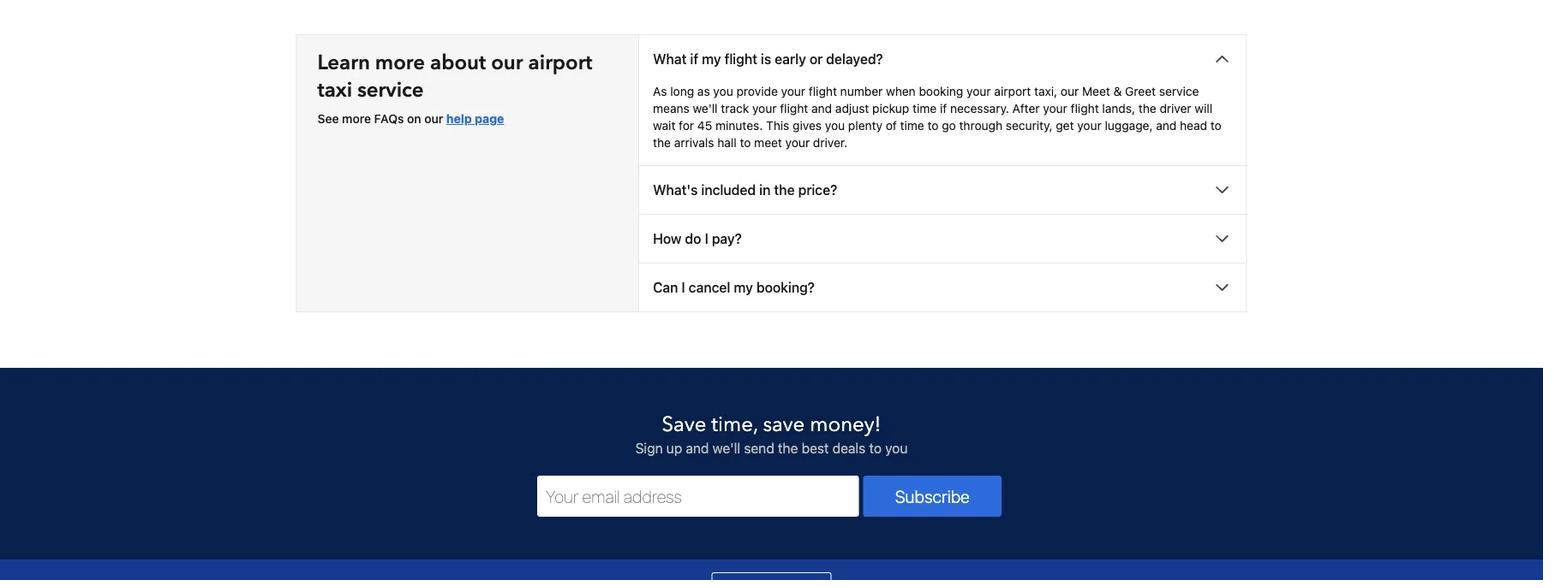 Task type: locate. For each thing, give the bounding box(es) containing it.
1 horizontal spatial if
[[940, 102, 947, 116]]

is
[[761, 51, 771, 68]]

service inside as long as you provide your flight number when booking your airport taxi, our meet & greet service means we'll track your flight and adjust pickup time if necessary. after your flight lands, the driver will wait for 45 minutes. this gives you plenty of time to go through security, get your luggage, and head to the arrivals hall to meet your driver.
[[1159, 85, 1199, 99]]

flight inside dropdown button
[[725, 51, 757, 68]]

1 vertical spatial airport
[[994, 85, 1031, 99]]

0 horizontal spatial and
[[686, 441, 709, 457]]

our right on
[[424, 112, 443, 126]]

0 horizontal spatial airport
[[528, 49, 592, 77]]

price?
[[798, 182, 837, 199]]

deals
[[833, 441, 866, 457]]

taxi,
[[1034, 85, 1058, 99]]

to down will at right
[[1211, 119, 1222, 133]]

head
[[1180, 119, 1207, 133]]

we'll down time,
[[713, 441, 741, 457]]

booking
[[919, 85, 963, 99]]

you
[[713, 85, 733, 99], [825, 119, 845, 133], [885, 441, 908, 457]]

i
[[705, 231, 709, 247], [682, 280, 685, 296]]

to inside save time, save money! sign up and we'll send the best deals to you
[[869, 441, 882, 457]]

1 vertical spatial my
[[734, 280, 753, 296]]

my up 'as'
[[702, 51, 721, 68]]

as
[[653, 85, 667, 99]]

lands,
[[1102, 102, 1135, 116]]

pickup
[[872, 102, 909, 116]]

the inside dropdown button
[[774, 182, 795, 199]]

best
[[802, 441, 829, 457]]

send
[[744, 441, 774, 457]]

0 horizontal spatial service
[[357, 76, 424, 104]]

&
[[1114, 85, 1122, 99]]

of
[[886, 119, 897, 133]]

service up driver
[[1159, 85, 1199, 99]]

2 horizontal spatial you
[[885, 441, 908, 457]]

1 vertical spatial we'll
[[713, 441, 741, 457]]

adjust
[[835, 102, 869, 116]]

flight
[[725, 51, 757, 68], [809, 85, 837, 99], [780, 102, 808, 116], [1071, 102, 1099, 116]]

help
[[446, 112, 472, 126]]

can i cancel my booking?
[[653, 280, 815, 296]]

time
[[913, 102, 937, 116], [900, 119, 924, 133]]

2 horizontal spatial and
[[1156, 119, 1177, 133]]

0 horizontal spatial if
[[690, 51, 698, 68]]

1 horizontal spatial our
[[491, 49, 523, 77]]

see
[[317, 112, 339, 126]]

arrivals
[[674, 136, 714, 150]]

0 vertical spatial if
[[690, 51, 698, 68]]

early
[[775, 51, 806, 68]]

1 horizontal spatial you
[[825, 119, 845, 133]]

can i cancel my booking? button
[[639, 264, 1246, 312]]

your
[[781, 85, 806, 99], [967, 85, 991, 99], [752, 102, 777, 116], [1043, 102, 1068, 116], [1077, 119, 1102, 133], [785, 136, 810, 150]]

as
[[697, 85, 710, 99]]

0 vertical spatial and
[[812, 102, 832, 116]]

0 horizontal spatial our
[[424, 112, 443, 126]]

more right learn
[[375, 49, 425, 77]]

the
[[1139, 102, 1157, 116], [653, 136, 671, 150], [774, 182, 795, 199], [778, 441, 798, 457]]

0 vertical spatial our
[[491, 49, 523, 77]]

2 vertical spatial and
[[686, 441, 709, 457]]

the down save
[[778, 441, 798, 457]]

on
[[407, 112, 421, 126]]

my
[[702, 51, 721, 68], [734, 280, 753, 296]]

the right in in the top left of the page
[[774, 182, 795, 199]]

minutes.
[[716, 119, 763, 133]]

0 vertical spatial we'll
[[693, 102, 718, 116]]

2 vertical spatial you
[[885, 441, 908, 457]]

what's included in the price?
[[653, 182, 837, 199]]

time,
[[712, 411, 758, 439]]

the inside save time, save money! sign up and we'll send the best deals to you
[[778, 441, 798, 457]]

you right deals
[[885, 441, 908, 457]]

and right up
[[686, 441, 709, 457]]

0 vertical spatial time
[[913, 102, 937, 116]]

2 vertical spatial our
[[424, 112, 443, 126]]

i inside dropdown button
[[705, 231, 709, 247]]

and down driver
[[1156, 119, 1177, 133]]

my inside dropdown button
[[702, 51, 721, 68]]

1 horizontal spatial airport
[[994, 85, 1031, 99]]

our inside as long as you provide your flight number when booking your airport taxi, our meet & greet service means we'll track your flight and adjust pickup time if necessary. after your flight lands, the driver will wait for 45 minutes. this gives you plenty of time to go through security, get your luggage, and head to the arrivals hall to meet your driver.
[[1061, 85, 1079, 99]]

my right cancel
[[734, 280, 753, 296]]

plenty
[[848, 119, 883, 133]]

you inside save time, save money! sign up and we'll send the best deals to you
[[885, 441, 908, 457]]

your down taxi,
[[1043, 102, 1068, 116]]

driver
[[1160, 102, 1192, 116]]

up
[[666, 441, 682, 457]]

the down greet
[[1139, 102, 1157, 116]]

gives
[[793, 119, 822, 133]]

the down wait on the left of page
[[653, 136, 671, 150]]

provide
[[737, 85, 778, 99]]

airport
[[528, 49, 592, 77], [994, 85, 1031, 99]]

45
[[697, 119, 712, 133]]

when
[[886, 85, 916, 99]]

you right 'as'
[[713, 85, 733, 99]]

your down provide
[[752, 102, 777, 116]]

we'll
[[693, 102, 718, 116], [713, 441, 741, 457]]

airport inside as long as you provide your flight number when booking your airport taxi, our meet & greet service means we'll track your flight and adjust pickup time if necessary. after your flight lands, the driver will wait for 45 minutes. this gives you plenty of time to go through security, get your luggage, and head to the arrivals hall to meet your driver.
[[994, 85, 1031, 99]]

my inside dropdown button
[[734, 280, 753, 296]]

about
[[430, 49, 486, 77]]

driver.
[[813, 136, 848, 150]]

our right taxi,
[[1061, 85, 1079, 99]]

page
[[475, 112, 504, 126]]

0 vertical spatial my
[[702, 51, 721, 68]]

0 horizontal spatial i
[[682, 280, 685, 296]]

if
[[690, 51, 698, 68], [940, 102, 947, 116]]

how do i pay?
[[653, 231, 742, 247]]

1 horizontal spatial my
[[734, 280, 753, 296]]

to
[[928, 119, 939, 133], [1211, 119, 1222, 133], [740, 136, 751, 150], [869, 441, 882, 457]]

1 horizontal spatial service
[[1159, 85, 1199, 99]]

1 horizontal spatial more
[[375, 49, 425, 77]]

i right do
[[705, 231, 709, 247]]

service up faqs at left top
[[357, 76, 424, 104]]

in
[[759, 182, 771, 199]]

1 horizontal spatial and
[[812, 102, 832, 116]]

0 vertical spatial airport
[[528, 49, 592, 77]]

flight left is
[[725, 51, 757, 68]]

subscribe
[[895, 487, 970, 507]]

if down booking on the top
[[940, 102, 947, 116]]

for
[[679, 119, 694, 133]]

i right "can"
[[682, 280, 685, 296]]

will
[[1195, 102, 1213, 116]]

0 horizontal spatial more
[[342, 112, 371, 126]]

time down booking on the top
[[913, 102, 937, 116]]

we'll up "45" at left top
[[693, 102, 718, 116]]

greet
[[1125, 85, 1156, 99]]

more right see
[[342, 112, 371, 126]]

you up driver.
[[825, 119, 845, 133]]

more
[[375, 49, 425, 77], [342, 112, 371, 126]]

1 vertical spatial more
[[342, 112, 371, 126]]

1 vertical spatial i
[[682, 280, 685, 296]]

0 vertical spatial i
[[705, 231, 709, 247]]

and up gives
[[812, 102, 832, 116]]

help page link
[[446, 112, 504, 126]]

our
[[491, 49, 523, 77], [1061, 85, 1079, 99], [424, 112, 443, 126]]

time right of at the top right of the page
[[900, 119, 924, 133]]

1 vertical spatial if
[[940, 102, 947, 116]]

1 vertical spatial our
[[1061, 85, 1079, 99]]

save
[[662, 411, 706, 439]]

0 vertical spatial you
[[713, 85, 733, 99]]

save
[[763, 411, 805, 439]]

if right what
[[690, 51, 698, 68]]

delayed?
[[826, 51, 883, 68]]

1 vertical spatial time
[[900, 119, 924, 133]]

our right about
[[491, 49, 523, 77]]

sign
[[635, 441, 663, 457]]

i inside dropdown button
[[682, 280, 685, 296]]

0 vertical spatial more
[[375, 49, 425, 77]]

to right deals
[[869, 441, 882, 457]]

your right get
[[1077, 119, 1102, 133]]

2 horizontal spatial our
[[1061, 85, 1079, 99]]

flight down meet
[[1071, 102, 1099, 116]]

we'll inside as long as you provide your flight number when booking your airport taxi, our meet & greet service means we'll track your flight and adjust pickup time if necessary. after your flight lands, the driver will wait for 45 minutes. this gives you plenty of time to go through security, get your luggage, and head to the arrivals hall to meet your driver.
[[693, 102, 718, 116]]

and
[[812, 102, 832, 116], [1156, 119, 1177, 133], [686, 441, 709, 457]]

0 horizontal spatial you
[[713, 85, 733, 99]]

1 horizontal spatial i
[[705, 231, 709, 247]]

this
[[766, 119, 790, 133]]

service
[[357, 76, 424, 104], [1159, 85, 1199, 99]]

0 horizontal spatial my
[[702, 51, 721, 68]]

luggage,
[[1105, 119, 1153, 133]]

what's included in the price? button
[[639, 166, 1246, 214]]



Task type: vqa. For each thing, say whether or not it's contained in the screenshot.
we'll
yes



Task type: describe. For each thing, give the bounding box(es) containing it.
as long as you provide your flight number when booking your airport taxi, our meet & greet service means we'll track your flight and adjust pickup time if necessary. after your flight lands, the driver will wait for 45 minutes. this gives you plenty of time to go through security, get your luggage, and head to the arrivals hall to meet your driver.
[[653, 85, 1222, 150]]

through
[[959, 119, 1003, 133]]

can
[[653, 280, 678, 296]]

how
[[653, 231, 682, 247]]

your down early
[[781, 85, 806, 99]]

what if my flight is early or delayed?
[[653, 51, 883, 68]]

money!
[[810, 411, 881, 439]]

airport inside learn more about our airport taxi service see more faqs on our help page
[[528, 49, 592, 77]]

go
[[942, 119, 956, 133]]

meet
[[1082, 85, 1110, 99]]

1 vertical spatial and
[[1156, 119, 1177, 133]]

or
[[810, 51, 823, 68]]

what if my flight is early or delayed? element
[[639, 83, 1246, 166]]

your down gives
[[785, 136, 810, 150]]

save time, save money! sign up and we'll send the best deals to you
[[635, 411, 908, 457]]

after
[[1013, 102, 1040, 116]]

get
[[1056, 119, 1074, 133]]

faqs
[[374, 112, 404, 126]]

save time, save money! footer
[[0, 368, 1543, 581]]

flight down or at the right of the page
[[809, 85, 837, 99]]

to left go
[[928, 119, 939, 133]]

to down minutes. at the top of the page
[[740, 136, 751, 150]]

if inside as long as you provide your flight number when booking your airport taxi, our meet & greet service means we'll track your flight and adjust pickup time if necessary. after your flight lands, the driver will wait for 45 minutes. this gives you plenty of time to go through security, get your luggage, and head to the arrivals hall to meet your driver.
[[940, 102, 947, 116]]

what if my flight is early or delayed? button
[[639, 35, 1246, 83]]

security,
[[1006, 119, 1053, 133]]

Your email address email field
[[537, 477, 859, 518]]

meet
[[754, 136, 782, 150]]

hall
[[717, 136, 737, 150]]

pay?
[[712, 231, 742, 247]]

your up necessary.
[[967, 85, 991, 99]]

what's
[[653, 182, 698, 199]]

necessary.
[[950, 102, 1009, 116]]

what
[[653, 51, 687, 68]]

taxi
[[317, 76, 352, 104]]

1 vertical spatial you
[[825, 119, 845, 133]]

track
[[721, 102, 749, 116]]

subscribe button
[[863, 477, 1002, 518]]

cancel
[[689, 280, 730, 296]]

if inside dropdown button
[[690, 51, 698, 68]]

flight up gives
[[780, 102, 808, 116]]

wait
[[653, 119, 676, 133]]

and inside save time, save money! sign up and we'll send the best deals to you
[[686, 441, 709, 457]]

service inside learn more about our airport taxi service see more faqs on our help page
[[357, 76, 424, 104]]

learn more about our airport taxi service see more faqs on our help page
[[317, 49, 592, 126]]

learn
[[317, 49, 370, 77]]

included
[[701, 182, 756, 199]]

do
[[685, 231, 701, 247]]

how do i pay? button
[[639, 215, 1246, 263]]

number
[[840, 85, 883, 99]]

means
[[653, 102, 690, 116]]

booking?
[[757, 280, 815, 296]]

we'll inside save time, save money! sign up and we'll send the best deals to you
[[713, 441, 741, 457]]

long
[[670, 85, 694, 99]]



